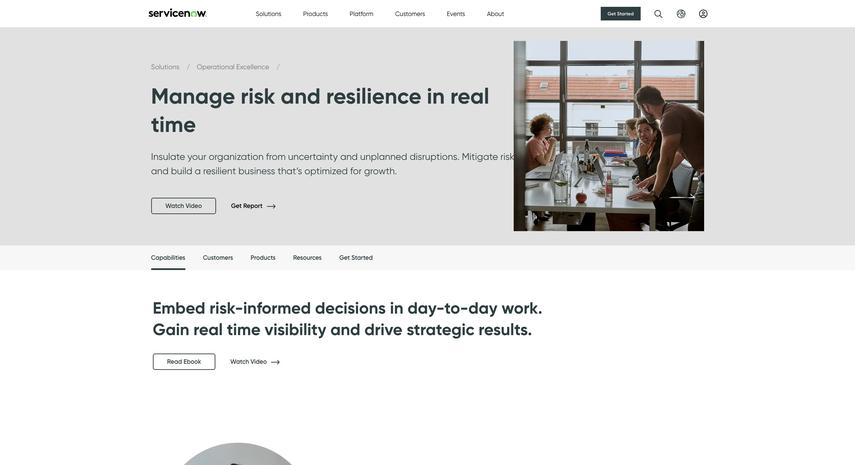 Task type: locate. For each thing, give the bounding box(es) containing it.
0 horizontal spatial get started
[[339, 254, 373, 262]]

read ebook
[[167, 359, 201, 366]]

disruptions.
[[410, 151, 460, 163]]

0 horizontal spatial time
[[151, 111, 196, 138]]

customers for customers dropdown button
[[395, 10, 425, 17]]

1 vertical spatial products
[[251, 254, 276, 262]]

0 horizontal spatial products
[[251, 254, 276, 262]]

0 horizontal spatial watch video
[[165, 203, 202, 210]]

1 vertical spatial video
[[251, 358, 267, 366]]

watch
[[165, 203, 184, 210], [230, 358, 249, 366]]

watch inside watch video link
[[165, 203, 184, 210]]

1 vertical spatial watch video
[[230, 358, 268, 366]]

read ebook link
[[153, 354, 216, 371]]

0 vertical spatial time
[[151, 111, 196, 138]]

organization
[[209, 151, 264, 163]]

platform
[[350, 10, 373, 17]]

1 horizontal spatial in
[[427, 83, 445, 110]]

1 horizontal spatial started
[[617, 11, 634, 17]]

time up 'insulate' on the top left of page
[[151, 111, 196, 138]]

in inside embed risk-informed decisions in day-to-day work. gain real time visibility and drive strategic results.
[[390, 298, 404, 319]]

video
[[186, 203, 202, 210], [251, 358, 267, 366]]

get started
[[608, 11, 634, 17], [339, 254, 373, 262]]

1 vertical spatial risk
[[501, 151, 515, 163]]

and inside manage risk and resilience in real time
[[281, 83, 321, 110]]

servicenow image
[[148, 8, 207, 17]]

0 vertical spatial get started link
[[601, 7, 641, 20]]

1 horizontal spatial time
[[227, 320, 261, 340]]

0 horizontal spatial in
[[390, 298, 404, 319]]

1 vertical spatial customers
[[203, 254, 233, 262]]

1 horizontal spatial real
[[450, 83, 490, 110]]

0 vertical spatial watch video
[[165, 203, 202, 210]]

0 vertical spatial in
[[427, 83, 445, 110]]

1 horizontal spatial watch video link
[[230, 358, 290, 366]]

0 horizontal spatial watch video link
[[151, 198, 216, 215]]

decisions
[[315, 298, 386, 319]]

1 horizontal spatial customers
[[395, 10, 425, 17]]

risk down 'excellence'
[[241, 83, 275, 110]]

1 horizontal spatial get started
[[608, 11, 634, 17]]

0 vertical spatial started
[[617, 11, 634, 17]]

0 horizontal spatial customers
[[203, 254, 233, 262]]

1 vertical spatial time
[[227, 320, 261, 340]]

real
[[450, 83, 490, 110], [194, 320, 223, 340]]

strategic
[[407, 320, 475, 340]]

growth.
[[364, 165, 397, 177]]

your
[[188, 151, 206, 163]]

0 vertical spatial watch
[[165, 203, 184, 210]]

0 horizontal spatial real
[[194, 320, 223, 340]]

1 vertical spatial in
[[390, 298, 404, 319]]

resources link
[[293, 246, 322, 271]]

products
[[303, 10, 328, 17], [251, 254, 276, 262]]

watch for the topmost watch video link
[[165, 203, 184, 210]]

informed
[[243, 298, 311, 319]]

1 horizontal spatial risk
[[501, 151, 515, 163]]

risk right mitigate at the right top of page
[[501, 151, 515, 163]]

operational excellence link
[[197, 63, 271, 71]]

1 vertical spatial get
[[231, 202, 242, 210]]

watch video
[[165, 203, 202, 210], [230, 358, 268, 366]]

1 vertical spatial started
[[352, 254, 373, 262]]

risk
[[241, 83, 275, 110], [501, 151, 515, 163]]

solutions
[[256, 10, 281, 17], [151, 63, 181, 71]]

get
[[608, 11, 616, 17], [231, 202, 242, 210], [339, 254, 350, 262]]

customers button
[[395, 9, 425, 18]]

risk-
[[210, 298, 243, 319]]

solutions for solutions dropdown button
[[256, 10, 281, 17]]

0 vertical spatial solutions
[[256, 10, 281, 17]]

0 vertical spatial watch video link
[[151, 198, 216, 215]]

business
[[238, 165, 275, 177]]

0 horizontal spatial solutions
[[151, 63, 181, 71]]

0 horizontal spatial risk
[[241, 83, 275, 110]]

started
[[617, 11, 634, 17], [352, 254, 373, 262]]

risk inside manage risk and resilience in real time
[[241, 83, 275, 110]]

get report link
[[231, 202, 286, 210]]

watch video link
[[151, 198, 216, 215], [230, 358, 290, 366]]

embed
[[153, 298, 205, 319]]

capabilities link
[[151, 246, 185, 273]]

capabilities
[[151, 254, 185, 262]]

in
[[427, 83, 445, 110], [390, 298, 404, 319]]

1 horizontal spatial video
[[251, 358, 267, 366]]

1 horizontal spatial products
[[303, 10, 328, 17]]

resilient
[[203, 165, 236, 177]]

unplanned
[[360, 151, 407, 163]]

1 vertical spatial get started link
[[339, 246, 373, 271]]

manage risk and resilience in real time. image
[[0, 27, 855, 246], [514, 41, 704, 231]]

1 vertical spatial get started
[[339, 254, 373, 262]]

and inside embed risk-informed decisions in day-to-day work. gain real time visibility and drive strategic results.
[[330, 320, 360, 340]]

go to servicenow account image
[[699, 9, 708, 18]]

0 vertical spatial risk
[[241, 83, 275, 110]]

0 horizontal spatial video
[[186, 203, 202, 210]]

started for get started link to the right
[[617, 11, 634, 17]]

1 vertical spatial watch
[[230, 358, 249, 366]]

0 horizontal spatial started
[[352, 254, 373, 262]]

2 vertical spatial get
[[339, 254, 350, 262]]

resilience
[[326, 83, 422, 110]]

time
[[151, 111, 196, 138], [227, 320, 261, 340]]

drive
[[365, 320, 403, 340]]

0 vertical spatial real
[[450, 83, 490, 110]]

and
[[281, 83, 321, 110], [340, 151, 358, 163], [151, 165, 169, 177], [330, 320, 360, 340]]

ebook
[[184, 359, 201, 366]]

0 vertical spatial products
[[303, 10, 328, 17]]

manage risk and resilience in real time. image containing manage risk and resilience in real time
[[0, 27, 855, 246]]

1 vertical spatial real
[[194, 320, 223, 340]]

0 vertical spatial video
[[186, 203, 202, 210]]

customers
[[395, 10, 425, 17], [203, 254, 233, 262]]

1 horizontal spatial solutions
[[256, 10, 281, 17]]

0 vertical spatial get
[[608, 11, 616, 17]]

work.
[[502, 298, 543, 319]]

2 horizontal spatial get
[[608, 11, 616, 17]]

build
[[171, 165, 192, 177]]

get started link
[[601, 7, 641, 20], [339, 246, 373, 271]]

1 horizontal spatial watch video
[[230, 358, 268, 366]]

insulate your organization from uncertainty and unplanned disruptions. mitigate risk and build a resilient business that's optimized for growth.
[[151, 151, 515, 177]]

0 horizontal spatial watch
[[165, 203, 184, 210]]

1 horizontal spatial watch
[[230, 358, 249, 366]]

0 vertical spatial customers
[[395, 10, 425, 17]]

0 vertical spatial get started
[[608, 11, 634, 17]]

time down risk-
[[227, 320, 261, 340]]

operational
[[197, 63, 235, 71]]

1 vertical spatial solutions
[[151, 63, 181, 71]]

optimized
[[305, 165, 348, 177]]

in inside manage risk and resilience in real time
[[427, 83, 445, 110]]



Task type: vqa. For each thing, say whether or not it's contained in the screenshot.
any
no



Task type: describe. For each thing, give the bounding box(es) containing it.
results.
[[479, 320, 532, 340]]

a
[[195, 165, 201, 177]]

products link
[[251, 246, 276, 271]]

1 vertical spatial watch video link
[[230, 358, 290, 366]]

events button
[[447, 9, 465, 18]]

products for products dropdown button on the top
[[303, 10, 328, 17]]

about
[[487, 10, 504, 17]]

solutions for solutions link
[[151, 63, 181, 71]]

embed risk-informed decisions in day-to-day work. gain real time visibility and drive strategic results.
[[153, 298, 543, 340]]

customers for customers link at bottom left
[[203, 254, 233, 262]]

solutions button
[[256, 9, 281, 18]]

get started for get started link to the right
[[608, 11, 634, 17]]

1 horizontal spatial get
[[339, 254, 350, 262]]

about button
[[487, 9, 504, 18]]

video for the bottommost watch video link
[[251, 358, 267, 366]]

operational excellence
[[197, 63, 271, 71]]

report
[[243, 202, 263, 210]]

insulate
[[151, 151, 185, 163]]

platform button
[[350, 9, 373, 18]]

events
[[447, 10, 465, 17]]

video for the topmost watch video link
[[186, 203, 202, 210]]

visibility
[[265, 320, 326, 340]]

from
[[266, 151, 286, 163]]

mitigate
[[462, 151, 498, 163]]

excellence
[[236, 63, 269, 71]]

uncertainty
[[288, 151, 338, 163]]

read
[[167, 359, 182, 366]]

that's
[[278, 165, 302, 177]]

time inside manage risk and resilience in real time
[[151, 111, 196, 138]]

risk inside 'insulate your organization from uncertainty and unplanned disruptions. mitigate risk and build a resilient business that's optimized for growth.'
[[501, 151, 515, 163]]

1 horizontal spatial get started link
[[601, 7, 641, 20]]

to-
[[445, 298, 469, 319]]

manage risk and resilience in real time
[[151, 83, 490, 138]]

products for products link
[[251, 254, 276, 262]]

gain
[[153, 320, 189, 340]]

integrate risk management into your it ecosystem. image
[[137, 401, 394, 466]]

in for decisions
[[390, 298, 404, 319]]

products button
[[303, 9, 328, 18]]

get report
[[231, 202, 264, 210]]

0 horizontal spatial get started link
[[339, 246, 373, 271]]

solutions link
[[151, 63, 181, 71]]

in for resilience
[[427, 83, 445, 110]]

day-
[[408, 298, 445, 319]]

watch for the bottommost watch video link
[[230, 358, 249, 366]]

day
[[469, 298, 498, 319]]

started for leftmost get started link
[[352, 254, 373, 262]]

customers link
[[203, 246, 233, 271]]

0 horizontal spatial get
[[231, 202, 242, 210]]

watch video for the bottommost watch video link
[[230, 358, 268, 366]]

resources
[[293, 254, 322, 262]]

get started for leftmost get started link
[[339, 254, 373, 262]]

manage
[[151, 83, 235, 110]]

for
[[350, 165, 362, 177]]

real inside manage risk and resilience in real time
[[450, 83, 490, 110]]

real inside embed risk-informed decisions in day-to-day work. gain real time visibility and drive strategic results.
[[194, 320, 223, 340]]

time inside embed risk-informed decisions in day-to-day work. gain real time visibility and drive strategic results.
[[227, 320, 261, 340]]

watch video for the topmost watch video link
[[165, 203, 202, 210]]



